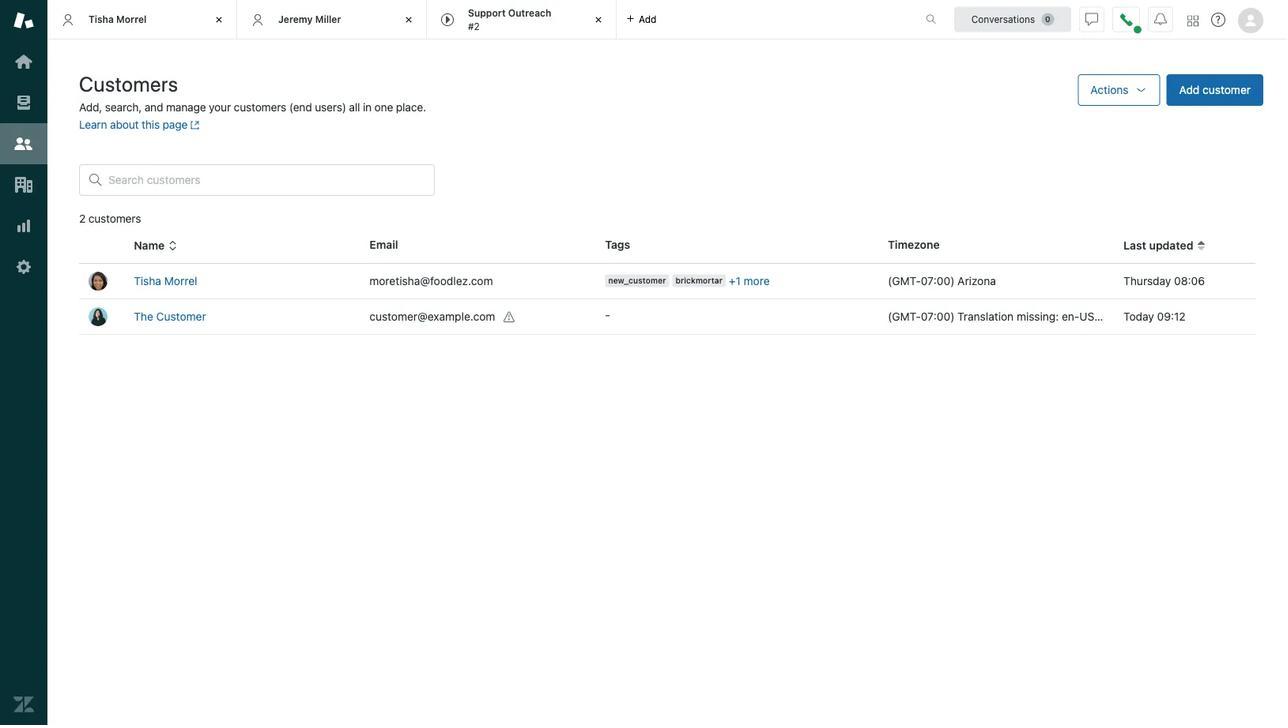 Task type: locate. For each thing, give the bounding box(es) containing it.
1 vertical spatial morrel
[[164, 275, 197, 288]]

2 customers
[[79, 212, 141, 225]]

customers right 2
[[88, 212, 141, 225]]

+1 more button
[[729, 274, 770, 288]]

08:06
[[1174, 275, 1205, 288]]

conversations button
[[954, 7, 1071, 32]]

tisha down name
[[134, 275, 161, 288]]

unverified email image
[[503, 311, 516, 324]]

2 (gmt- from the top
[[888, 310, 921, 323]]

today
[[1123, 310, 1154, 323]]

tisha morrel inside tab
[[89, 14, 147, 25]]

0 horizontal spatial morrel
[[116, 14, 147, 25]]

learn
[[79, 118, 107, 131]]

0 vertical spatial tisha
[[89, 14, 114, 25]]

2
[[79, 212, 86, 225]]

close image left "#2"
[[401, 12, 417, 28]]

organizations image
[[13, 175, 34, 195]]

1 vertical spatial tisha morrel
[[134, 275, 197, 288]]

1 horizontal spatial morrel
[[164, 275, 197, 288]]

name
[[134, 239, 165, 252]]

en-
[[1062, 310, 1079, 323]]

2 07:00) from the top
[[921, 310, 955, 323]]

close image inside jeremy miller 'tab'
[[401, 12, 417, 28]]

customers inside customers add, search, and manage your customers (end users) all in one place.
[[234, 101, 286, 114]]

manage
[[166, 101, 206, 114]]

close image
[[211, 12, 227, 28], [401, 12, 417, 28]]

customer@example.com
[[369, 310, 495, 323]]

Search customers field
[[108, 173, 425, 187]]

tisha morrel up the customer
[[134, 275, 197, 288]]

get started image
[[13, 51, 34, 72]]

0 vertical spatial customers
[[234, 101, 286, 114]]

missing:
[[1017, 310, 1059, 323]]

1 horizontal spatial customers
[[234, 101, 286, 114]]

your
[[209, 101, 231, 114]]

timezone
[[888, 238, 940, 251]]

thursday 08:06
[[1123, 275, 1205, 288]]

07:00) left arizona
[[921, 275, 955, 288]]

tab
[[427, 0, 617, 40]]

tisha
[[89, 14, 114, 25], [134, 275, 161, 288]]

tab containing support outreach
[[427, 0, 617, 40]]

customers
[[234, 101, 286, 114], [88, 212, 141, 225]]

customers right your
[[234, 101, 286, 114]]

outreach
[[508, 8, 551, 19]]

place.
[[396, 101, 426, 114]]

one
[[374, 101, 393, 114]]

translation
[[957, 310, 1014, 323]]

0 horizontal spatial tisha
[[89, 14, 114, 25]]

jeremy miller
[[278, 14, 341, 25]]

2 close image from the left
[[401, 12, 417, 28]]

1 vertical spatial 07:00)
[[921, 310, 955, 323]]

morrel inside tab
[[116, 14, 147, 25]]

jeremy
[[278, 14, 313, 25]]

1 (gmt- from the top
[[888, 275, 921, 288]]

#2
[[468, 21, 480, 32]]

0 vertical spatial 07:00)
[[921, 275, 955, 288]]

1 vertical spatial (gmt-
[[888, 310, 921, 323]]

updated
[[1149, 239, 1193, 252]]

0 horizontal spatial close image
[[211, 12, 227, 28]]

(gmt-
[[888, 275, 921, 288], [888, 310, 921, 323]]

notifications image
[[1154, 13, 1167, 26]]

add customer
[[1179, 83, 1251, 96]]

morrel up customers
[[116, 14, 147, 25]]

tisha morrel
[[89, 14, 147, 25], [134, 275, 197, 288]]

0 vertical spatial tisha morrel
[[89, 14, 147, 25]]

1 vertical spatial tisha
[[134, 275, 161, 288]]

learn about this page link
[[79, 118, 200, 131]]

close image for tisha morrel
[[211, 12, 227, 28]]

1 close image from the left
[[211, 12, 227, 28]]

morrel
[[116, 14, 147, 25], [164, 275, 197, 288]]

close image inside tisha morrel tab
[[211, 12, 227, 28]]

1 07:00) from the top
[[921, 275, 955, 288]]

and
[[144, 101, 163, 114]]

1 horizontal spatial tisha
[[134, 275, 161, 288]]

tisha morrel link
[[134, 275, 197, 288]]

support
[[468, 8, 506, 19]]

add
[[1179, 83, 1200, 96]]

moretisha@foodlez.com
[[369, 275, 493, 288]]

1 horizontal spatial close image
[[401, 12, 417, 28]]

(gmt- down timezone
[[888, 275, 921, 288]]

today 09:12
[[1123, 310, 1186, 323]]

customers add, search, and manage your customers (end users) all in one place.
[[79, 72, 426, 114]]

morrel up the customer
[[164, 275, 197, 288]]

close image for jeremy miller
[[401, 12, 417, 28]]

0 vertical spatial morrel
[[116, 14, 147, 25]]

07:00)
[[921, 275, 955, 288], [921, 310, 955, 323]]

0 vertical spatial (gmt-
[[888, 275, 921, 288]]

tisha morrel up customers
[[89, 14, 147, 25]]

09:12
[[1157, 310, 1186, 323]]

add
[[639, 14, 657, 25]]

(end
[[289, 101, 312, 114]]

tisha up customers
[[89, 14, 114, 25]]

07:00) down (gmt-07:00) arizona
[[921, 310, 955, 323]]

07:00) for arizona
[[921, 275, 955, 288]]

close image left jeremy
[[211, 12, 227, 28]]

tags
[[605, 238, 630, 251]]

0 horizontal spatial customers
[[88, 212, 141, 225]]

admin image
[[13, 257, 34, 277]]

(gmt- down (gmt-07:00) arizona
[[888, 310, 921, 323]]



Task type: describe. For each thing, give the bounding box(es) containing it.
jeremy miller tab
[[237, 0, 427, 40]]

about
[[110, 118, 139, 131]]

last updated
[[1123, 239, 1193, 252]]

close image
[[591, 12, 606, 28]]

us-
[[1079, 310, 1099, 323]]

the
[[134, 310, 153, 323]]

tabs tab list
[[47, 0, 909, 40]]

last updated button
[[1123, 239, 1206, 253]]

main element
[[0, 0, 47, 726]]

zendesk support image
[[13, 10, 34, 31]]

all
[[349, 101, 360, 114]]

customers
[[79, 72, 178, 96]]

customers image
[[13, 134, 34, 154]]

this
[[142, 118, 160, 131]]

actions
[[1090, 83, 1129, 96]]

-
[[605, 309, 610, 322]]

reporting image
[[13, 216, 34, 236]]

customer
[[156, 310, 206, 323]]

(gmt- for (gmt-07:00) arizona
[[888, 275, 921, 288]]

1 vertical spatial customers
[[88, 212, 141, 225]]

email
[[369, 238, 398, 251]]

name button
[[134, 239, 177, 253]]

brickmortar +1 more
[[675, 274, 770, 287]]

page
[[163, 118, 188, 131]]

conversations
[[971, 14, 1035, 25]]

thursday
[[1123, 275, 1171, 288]]

search,
[[105, 101, 142, 114]]

customer
[[1203, 83, 1251, 96]]

zendesk products image
[[1187, 15, 1198, 26]]

views image
[[13, 92, 34, 113]]

learn about this page
[[79, 118, 188, 131]]

add customer button
[[1167, 74, 1263, 106]]

in
[[363, 101, 372, 114]]

actions button
[[1078, 74, 1160, 106]]

users)
[[315, 101, 346, 114]]

add,
[[79, 101, 102, 114]]

miller
[[315, 14, 341, 25]]

(opens in a new tab) image
[[188, 120, 200, 130]]

support outreach #2
[[468, 8, 551, 32]]

zendesk image
[[13, 695, 34, 715]]

x-
[[1099, 310, 1110, 323]]

more
[[744, 274, 770, 287]]

last
[[1123, 239, 1146, 252]]

new_customer
[[608, 276, 666, 285]]

arizona
[[957, 275, 996, 288]]

tisha inside tab
[[89, 14, 114, 25]]

the customer link
[[134, 310, 206, 323]]

get help image
[[1211, 13, 1225, 27]]

tisha morrel tab
[[47, 0, 237, 40]]

(gmt-07:00) translation missing: en-us-x-1.txt.timezone.america_los_angeles
[[888, 310, 1287, 323]]

brickmortar
[[675, 276, 722, 285]]

07:00) for translation
[[921, 310, 955, 323]]

(gmt-07:00) arizona
[[888, 275, 996, 288]]

(gmt- for (gmt-07:00) translation missing: en-us-x-1.txt.timezone.america_los_angeles
[[888, 310, 921, 323]]

+1
[[729, 274, 741, 287]]

button displays agent's chat status as invisible. image
[[1085, 13, 1098, 26]]

the customer
[[134, 310, 206, 323]]

1.txt.timezone.america_los_angeles
[[1110, 310, 1287, 323]]

add button
[[617, 0, 666, 39]]



Task type: vqa. For each thing, say whether or not it's contained in the screenshot.
Explore link
no



